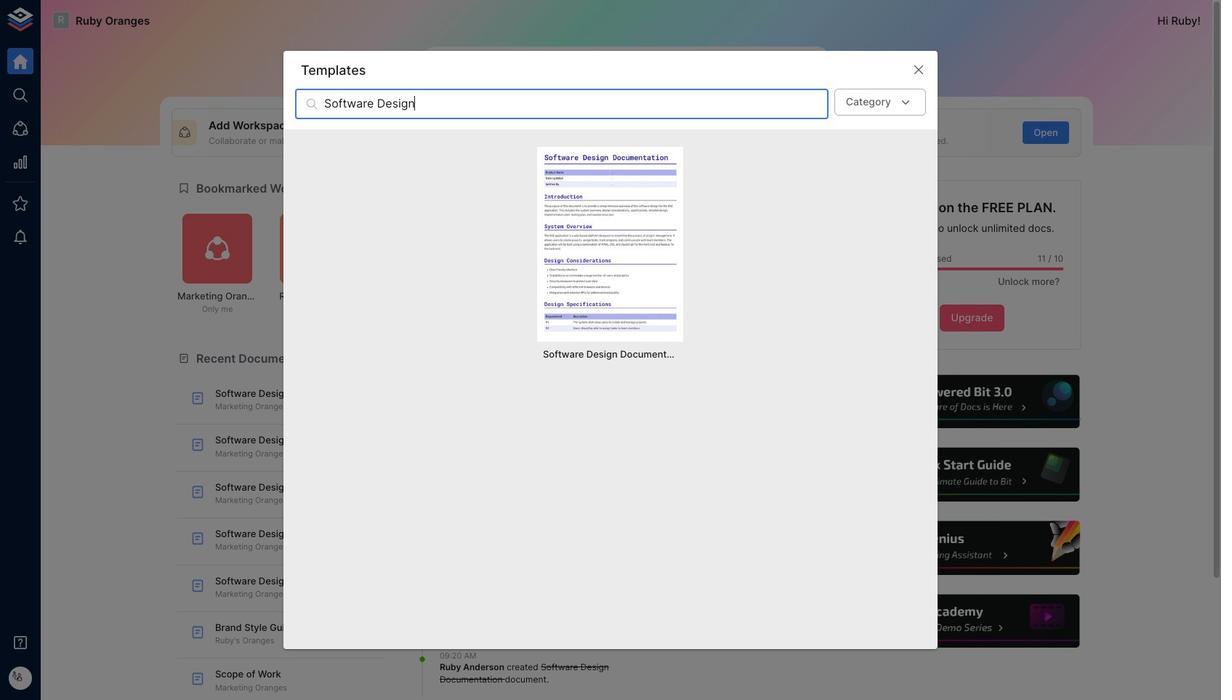Task type: describe. For each thing, give the bounding box(es) containing it.
Search Templates... text field
[[324, 89, 829, 119]]

2 help image from the top
[[863, 446, 1082, 504]]

software design documentation image
[[543, 153, 678, 332]]



Task type: locate. For each thing, give the bounding box(es) containing it.
dialog
[[284, 51, 938, 649]]

3 help image from the top
[[863, 520, 1082, 577]]

help image
[[863, 373, 1082, 431], [863, 446, 1082, 504], [863, 520, 1082, 577], [863, 593, 1082, 651]]

1 help image from the top
[[863, 373, 1082, 431]]

4 help image from the top
[[863, 593, 1082, 651]]



Task type: vqa. For each thing, say whether or not it's contained in the screenshot.
4th help 'image' from the top
yes



